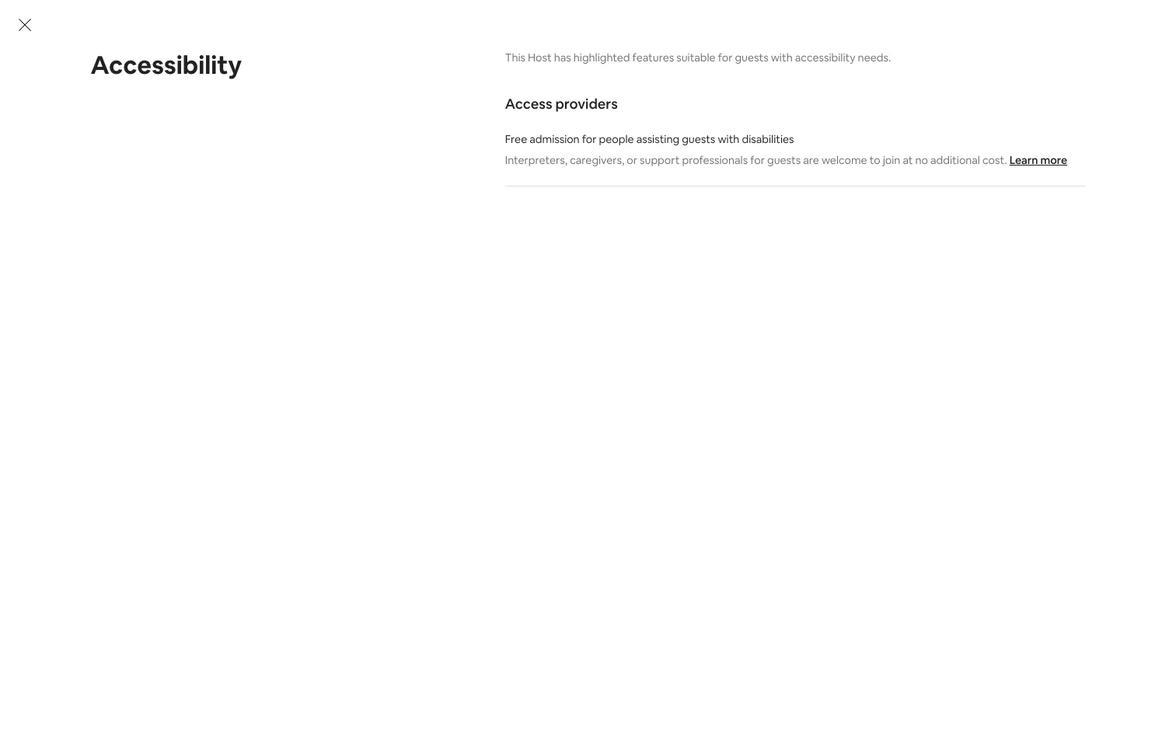 Task type: locate. For each thing, give the bounding box(es) containing it.
1 vertical spatial for
[[582, 132, 597, 146]]

included
[[212, 45, 282, 68]]

cost.
[[983, 153, 1008, 167]]

highlighted
[[574, 51, 630, 65]]

1 vertical spatial with
[[718, 132, 740, 146]]

with
[[771, 51, 793, 65], [718, 132, 740, 146]]

for right suitable
[[718, 51, 733, 65]]

show
[[753, 140, 780, 154]]

to
[[870, 153, 881, 167]]

needs.
[[858, 51, 891, 65]]

0 vertical spatial guests
[[735, 51, 769, 65]]

professionals
[[682, 153, 748, 167]]

people
[[599, 132, 634, 146]]

no
[[916, 153, 929, 167]]

or
[[627, 153, 638, 167]]

welcome
[[822, 153, 868, 167]]

2 vertical spatial guests
[[768, 153, 801, 167]]

learn
[[1010, 153, 1039, 167]]

interpreters,
[[505, 153, 568, 167]]

2 vertical spatial for
[[751, 153, 765, 167]]

0 vertical spatial for
[[718, 51, 733, 65]]

0 horizontal spatial with
[[718, 132, 740, 146]]

0 horizontal spatial for
[[582, 132, 597, 146]]

with left accessibility
[[771, 51, 793, 65]]

for
[[718, 51, 733, 65], [582, 132, 597, 146], [751, 153, 765, 167]]

for down 'disabilities'
[[751, 153, 765, 167]]

more
[[1041, 153, 1068, 167]]

with up professionals
[[718, 132, 740, 146]]

host
[[528, 51, 552, 65]]

join
[[883, 153, 901, 167]]

0 vertical spatial with
[[771, 51, 793, 65]]

providers
[[556, 95, 618, 113]]

caregivers,
[[570, 153, 625, 167]]

1 horizontal spatial with
[[771, 51, 793, 65]]

at
[[903, 153, 913, 167]]

show all prices button
[[753, 140, 826, 154]]

this host has highlighted features suitable for guests with accessibility needs.
[[505, 51, 891, 65]]

guests
[[735, 51, 769, 65], [682, 132, 716, 146], [768, 153, 801, 167]]

for up caregivers,
[[582, 132, 597, 146]]

what's included
[[153, 45, 282, 68]]

accessibility
[[91, 49, 242, 82]]

assisting
[[637, 132, 680, 146]]



Task type: describe. For each thing, give the bounding box(es) containing it.
1 horizontal spatial for
[[718, 51, 733, 65]]

admission
[[530, 132, 580, 146]]

free admission for people assisting guests with disabilities interpreters, caregivers, or support professionals for guests are welcome to join at no additional cost. learn more
[[505, 132, 1068, 167]]

access providers
[[505, 95, 618, 113]]

free
[[505, 132, 527, 146]]

$75
[[798, 118, 827, 140]]

accessibility
[[795, 51, 856, 65]]

learn more link
[[1010, 153, 1068, 167]]

are
[[804, 153, 820, 167]]

features
[[633, 51, 674, 65]]

disabilities
[[742, 132, 794, 146]]

this
[[505, 51, 526, 65]]

2 horizontal spatial for
[[751, 153, 765, 167]]

what's
[[153, 45, 209, 68]]

additional
[[931, 153, 981, 167]]

with inside the free admission for people assisting guests with disabilities interpreters, caregivers, or support professionals for guests are welcome to join at no additional cost. learn more
[[718, 132, 740, 146]]

from
[[753, 118, 794, 140]]

access
[[505, 95, 553, 113]]

all
[[783, 140, 793, 154]]

from $75 show all prices
[[753, 118, 827, 154]]

support
[[640, 153, 680, 167]]

suitable
[[677, 51, 716, 65]]

has
[[554, 51, 571, 65]]

prices
[[796, 140, 826, 154]]

1 vertical spatial guests
[[682, 132, 716, 146]]



Task type: vqa. For each thing, say whether or not it's contained in the screenshot.
the hosting
no



